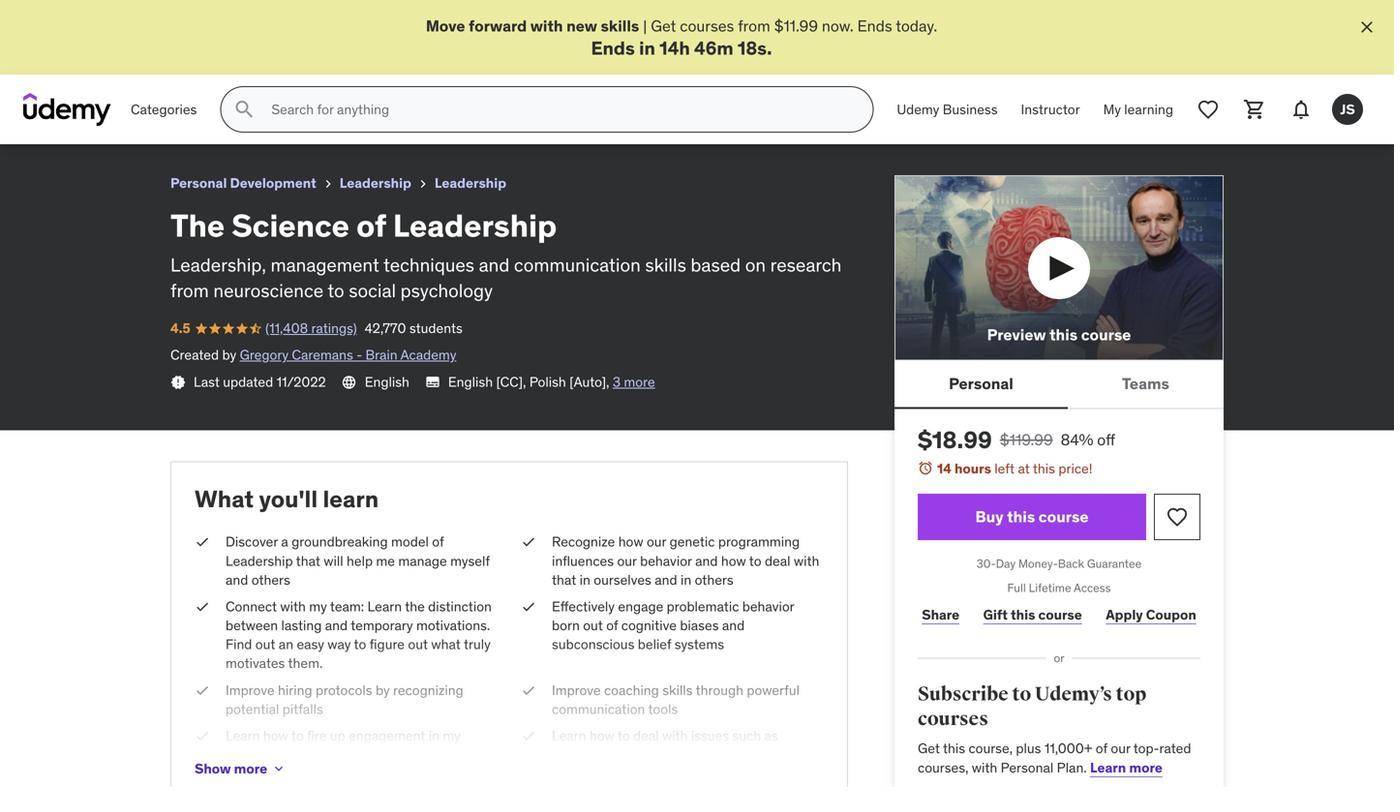 Task type: locate. For each thing, give the bounding box(es) containing it.
0 horizontal spatial others
[[252, 571, 290, 589]]

more down top-
[[1129, 759, 1163, 776]]

personal down 'plus'
[[1001, 759, 1054, 776]]

skills left based
[[645, 253, 686, 276]]

and inside discover a groundbreaking model of leadership that will help me manage myself and others
[[226, 571, 248, 589]]

1 vertical spatial my
[[443, 727, 461, 745]]

gift
[[984, 606, 1008, 624]]

this right buy
[[1007, 507, 1035, 527]]

in inside learn how to fire up engagement in my team, buy using two secret ingredients
[[429, 727, 440, 745]]

team:
[[330, 598, 364, 615]]

coaching
[[604, 682, 659, 699]]

this right gift
[[1011, 606, 1036, 624]]

get
[[651, 16, 676, 36], [918, 740, 940, 757]]

this right 'at'
[[1033, 460, 1055, 477]]

english down brain
[[365, 373, 410, 391]]

in down |
[[639, 36, 656, 59]]

0 horizontal spatial ends
[[591, 36, 635, 59]]

courses inside subscribe to udemy's top courses
[[918, 707, 989, 731]]

and inside effectively engage problematic behavior born out of cognitive biases and subconscious belief systems
[[722, 617, 745, 634]]

bullying,
[[635, 746, 685, 764]]

show more button
[[195, 750, 287, 787]]

from down leadership,
[[170, 279, 209, 302]]

this right 'preview'
[[1050, 325, 1078, 344]]

from up .
[[738, 16, 771, 36]]

1 vertical spatial personal
[[949, 374, 1014, 393]]

you'll
[[259, 485, 318, 514]]

0 horizontal spatial courses
[[680, 16, 734, 36]]

the science of leadership leadership, management techniques and communication skills based on research from neuroscience to social psychology
[[170, 206, 842, 302]]

on
[[745, 253, 766, 276]]

course up teams on the right
[[1081, 325, 1131, 344]]

racism,
[[737, 746, 780, 764]]

0 vertical spatial personal
[[170, 174, 227, 192]]

2 english from the left
[[448, 373, 493, 391]]

subscribe to udemy's top courses
[[918, 683, 1147, 731]]

1 vertical spatial our
[[617, 552, 637, 570]]

and right the biases
[[722, 617, 745, 634]]

1 vertical spatial get
[[918, 740, 940, 757]]

improve inside improve hiring protocols by recognizing potential pitfalls
[[226, 682, 275, 699]]

more for show more
[[234, 760, 267, 777]]

that down the influences
[[552, 571, 576, 589]]

more inside show more button
[[234, 760, 267, 777]]

0 vertical spatial skills
[[601, 16, 639, 36]]

1 horizontal spatial more
[[624, 373, 655, 391]]

others
[[252, 571, 290, 589], [695, 571, 734, 589]]

our for get
[[1111, 740, 1131, 757]]

access
[[1074, 580, 1111, 595]]

1 horizontal spatial from
[[738, 16, 771, 36]]

courses inside 'move forward with new skills | get courses from $11.99 now. ends today. ends in 14h 46m 18s .'
[[680, 16, 734, 36]]

and inside the science of leadership leadership, management techniques and communication skills based on research from neuroscience to social psychology
[[479, 253, 510, 276]]

leadership down 'discover'
[[226, 552, 293, 570]]

my up ingredients
[[443, 727, 461, 745]]

personal down 'preview'
[[949, 374, 1014, 393]]

course language image
[[342, 375, 357, 390]]

of inside "get this course, plus 11,000+ of our top-rated courses, with personal plan."
[[1096, 740, 1108, 757]]

to right way
[[354, 636, 366, 653]]

2 vertical spatial our
[[1111, 740, 1131, 757]]

of inside effectively engage problematic behavior born out of cognitive biases and subconscious belief systems
[[606, 617, 618, 634]]

the
[[405, 598, 425, 615]]

to down management
[[328, 279, 344, 302]]

1 horizontal spatial others
[[695, 571, 734, 589]]

0 vertical spatial course
[[1081, 325, 1131, 344]]

out left an in the left bottom of the page
[[255, 636, 275, 653]]

1 vertical spatial courses
[[918, 707, 989, 731]]

of up subconscious
[[606, 617, 618, 634]]

english for english [cc], polish [auto] , 3 more
[[448, 373, 493, 391]]

1 horizontal spatial get
[[918, 740, 940, 757]]

gregory
[[240, 346, 289, 364]]

xsmall image
[[320, 176, 336, 192], [170, 375, 186, 390], [195, 533, 210, 552], [195, 681, 210, 700], [521, 681, 536, 700], [195, 727, 210, 746], [271, 761, 287, 777]]

between
[[226, 617, 278, 634]]

our left genetic
[[647, 533, 666, 551]]

learn for learn how to deal with issues such as workaholism, bullying, sexism, racism, ...
[[552, 727, 586, 745]]

how for recognize how our genetic programming influences our behavior and how to deal with that in ourselves and in others
[[618, 533, 644, 551]]

xsmall image for discover a groundbreaking model of leadership that will help me manage myself and others
[[195, 533, 210, 552]]

learn how to fire up engagement in my team, buy using two secret ingredients
[[226, 727, 461, 764]]

0 vertical spatial get
[[651, 16, 676, 36]]

0 vertical spatial our
[[647, 533, 666, 551]]

full
[[1008, 580, 1026, 595]]

xsmall image for connect with my team: learn the distinction between lasting and temporary motivations. find out an easy way to figure out what truly motivates them.
[[195, 597, 210, 616]]

improve down subconscious
[[552, 682, 601, 699]]

2 horizontal spatial out
[[583, 617, 603, 634]]

0 horizontal spatial that
[[296, 552, 320, 570]]

in inside 'move forward with new skills | get courses from $11.99 now. ends today. ends in 14h 46m 18s .'
[[639, 36, 656, 59]]

0 horizontal spatial leadership link
[[340, 172, 411, 196]]

and up connect
[[226, 571, 248, 589]]

them.
[[288, 655, 323, 672]]

0 horizontal spatial deal
[[633, 727, 659, 745]]

what you'll learn
[[195, 485, 379, 514]]

skills left |
[[601, 16, 639, 36]]

this inside button
[[1050, 325, 1078, 344]]

that left will
[[296, 552, 320, 570]]

1 horizontal spatial leadership link
[[435, 172, 506, 196]]

others up connect
[[252, 571, 290, 589]]

leadership up science
[[340, 174, 411, 192]]

deal down programming
[[765, 552, 791, 570]]

how
[[618, 533, 644, 551], [721, 552, 746, 570], [263, 727, 288, 745], [590, 727, 615, 745]]

xsmall image for improve hiring protocols by recognizing potential pitfalls
[[195, 681, 210, 700]]

of up "learn more" "link"
[[1096, 740, 1108, 757]]

in up ingredients
[[429, 727, 440, 745]]

0 horizontal spatial get
[[651, 16, 676, 36]]

left
[[995, 460, 1015, 477]]

truly
[[464, 636, 491, 653]]

2 horizontal spatial more
[[1129, 759, 1163, 776]]

in down the influences
[[580, 571, 591, 589]]

this up courses,
[[943, 740, 966, 757]]

1 english from the left
[[365, 373, 410, 391]]

get this course, plus 11,000+ of our top-rated courses, with personal plan.
[[918, 740, 1192, 776]]

0 vertical spatial that
[[296, 552, 320, 570]]

$119.99
[[1000, 430, 1053, 450]]

personal inside button
[[949, 374, 1014, 393]]

communication inside improve coaching skills through powerful communication tools
[[552, 701, 645, 718]]

2 others from the left
[[695, 571, 734, 589]]

0 vertical spatial behavior
[[640, 552, 692, 570]]

and up 'psychology'
[[479, 253, 510, 276]]

how inside learn how to fire up engagement in my team, buy using two secret ingredients
[[263, 727, 288, 745]]

buy this course
[[976, 507, 1089, 527]]

my inside learn how to fire up engagement in my team, buy using two secret ingredients
[[443, 727, 461, 745]]

this for gift
[[1011, 606, 1036, 624]]

1 vertical spatial skills
[[645, 253, 686, 276]]

1 vertical spatial that
[[552, 571, 576, 589]]

1 horizontal spatial behavior
[[742, 598, 794, 615]]

motivations.
[[416, 617, 490, 634]]

groundbreaking
[[292, 533, 388, 551]]

belief
[[638, 636, 671, 653]]

effectively
[[552, 598, 615, 615]]

by right protocols
[[376, 682, 390, 699]]

courses
[[680, 16, 734, 36], [918, 707, 989, 731]]

out
[[583, 617, 603, 634], [255, 636, 275, 653], [408, 636, 428, 653]]

of up manage
[[432, 533, 444, 551]]

0 horizontal spatial our
[[617, 552, 637, 570]]

1 horizontal spatial that
[[552, 571, 576, 589]]

this inside "get this course, plus 11,000+ of our top-rated courses, with personal plan."
[[943, 740, 966, 757]]

improve up "potential"
[[226, 682, 275, 699]]

gregory caremans - brain academy link
[[240, 346, 457, 364]]

by up updated
[[222, 346, 236, 364]]

to left 'fire'
[[291, 727, 304, 745]]

1 horizontal spatial deal
[[765, 552, 791, 570]]

our up "learn more" "link"
[[1111, 740, 1131, 757]]

to up the 'workaholism,'
[[618, 727, 630, 745]]

with up lasting
[[280, 598, 306, 615]]

2 vertical spatial personal
[[1001, 759, 1054, 776]]

shopping cart with 0 items image
[[1243, 98, 1267, 121]]

2 improve from the left
[[552, 682, 601, 699]]

to inside learn how to deal with issues such as workaholism, bullying, sexism, racism, ...
[[618, 727, 630, 745]]

ends right now.
[[858, 16, 892, 36]]

and inside connect with my team: learn the distinction between lasting and temporary motivations. find out an easy way to figure out what truly motivates them.
[[325, 617, 348, 634]]

how up the 'workaholism,'
[[590, 727, 615, 745]]

distinction
[[428, 598, 492, 615]]

xsmall image for learn how to fire up engagement in my team, buy using two secret ingredients
[[195, 727, 210, 746]]

0 horizontal spatial more
[[234, 760, 267, 777]]

others up problematic
[[695, 571, 734, 589]]

with inside 'move forward with new skills | get courses from $11.99 now. ends today. ends in 14h 46m 18s .'
[[530, 16, 563, 36]]

move forward with new skills | get courses from $11.99 now. ends today. ends in 14h 46m 18s .
[[426, 16, 938, 59]]

1 horizontal spatial our
[[647, 533, 666, 551]]

to inside the science of leadership leadership, management techniques and communication skills based on research from neuroscience to social psychology
[[328, 279, 344, 302]]

0 horizontal spatial english
[[365, 373, 410, 391]]

improve
[[226, 682, 275, 699], [552, 682, 601, 699]]

apply coupon button
[[1102, 596, 1201, 635]]

based
[[691, 253, 741, 276]]

techniques
[[383, 253, 475, 276]]

30-
[[977, 556, 996, 571]]

42,770 students
[[365, 320, 463, 337]]

from inside 'move forward with new skills | get courses from $11.99 now. ends today. ends in 14h 46m 18s .'
[[738, 16, 771, 36]]

2 vertical spatial course
[[1039, 606, 1082, 624]]

behavior
[[640, 552, 692, 570], [742, 598, 794, 615]]

tab list
[[895, 361, 1224, 409]]

$18.99
[[918, 426, 992, 455]]

personal inside "get this course, plus 11,000+ of our top-rated courses, with personal plan."
[[1001, 759, 1054, 776]]

help
[[347, 552, 373, 570]]

0 vertical spatial from
[[738, 16, 771, 36]]

get inside 'move forward with new skills | get courses from $11.99 now. ends today. ends in 14h 46m 18s .'
[[651, 16, 676, 36]]

learn up team,
[[226, 727, 260, 745]]

personal button
[[895, 361, 1068, 407]]

xsmall image for effectively engage problematic behavior born out of cognitive biases and subconscious belief systems
[[521, 597, 536, 616]]

ourselves
[[594, 571, 652, 589]]

0 horizontal spatial by
[[222, 346, 236, 364]]

course up back
[[1039, 507, 1089, 527]]

4.5
[[170, 320, 191, 337]]

1 horizontal spatial courses
[[918, 707, 989, 731]]

in up problematic
[[681, 571, 692, 589]]

deal up bullying,
[[633, 727, 659, 745]]

to inside recognize how our genetic programming influences our behavior and how to deal with that in ourselves and in others
[[749, 552, 762, 570]]

leadership link up the science of leadership leadership, management techniques and communication skills based on research from neuroscience to social psychology
[[435, 172, 506, 196]]

xsmall image
[[415, 176, 431, 192], [521, 533, 536, 552], [195, 597, 210, 616], [521, 597, 536, 616], [521, 727, 536, 746]]

improve for improve coaching skills through powerful communication tools
[[552, 682, 601, 699]]

behavior down programming
[[742, 598, 794, 615]]

plus
[[1016, 740, 1041, 757]]

courses down "subscribe"
[[918, 707, 989, 731]]

born
[[552, 617, 580, 634]]

1 others from the left
[[252, 571, 290, 589]]

0 horizontal spatial behavior
[[640, 552, 692, 570]]

with left new
[[530, 16, 563, 36]]

courses up 14h 46m 18s
[[680, 16, 734, 36]]

english
[[365, 373, 410, 391], [448, 373, 493, 391]]

preview
[[987, 325, 1046, 344]]

close image
[[1358, 17, 1377, 37]]

learn right plan.
[[1090, 759, 1126, 776]]

research
[[770, 253, 842, 276]]

with down programming
[[794, 552, 820, 570]]

0 vertical spatial communication
[[514, 253, 641, 276]]

course inside button
[[1081, 325, 1131, 344]]

1 horizontal spatial improve
[[552, 682, 601, 699]]

personal up the
[[170, 174, 227, 192]]

course for gift this course
[[1039, 606, 1082, 624]]

more
[[624, 373, 655, 391], [1129, 759, 1163, 776], [234, 760, 267, 777]]

behavior down genetic
[[640, 552, 692, 570]]

2 vertical spatial skills
[[663, 682, 693, 699]]

udemy business
[[897, 101, 998, 118]]

with inside learn how to deal with issues such as workaholism, bullying, sexism, racism, ...
[[662, 727, 688, 745]]

1 horizontal spatial my
[[443, 727, 461, 745]]

to left udemy's
[[1012, 683, 1031, 706]]

learn for learn more
[[1090, 759, 1126, 776]]

-
[[357, 346, 362, 364]]

learn up the 'workaholism,'
[[552, 727, 586, 745]]

1 vertical spatial by
[[376, 682, 390, 699]]

,
[[606, 373, 610, 391]]

more for learn more
[[1129, 759, 1163, 776]]

of up management
[[356, 206, 386, 245]]

to down programming
[[749, 552, 762, 570]]

skills inside improve coaching skills through powerful communication tools
[[663, 682, 693, 699]]

gift this course
[[984, 606, 1082, 624]]

udemy's
[[1035, 683, 1112, 706]]

science
[[232, 206, 350, 245]]

to inside learn how to fire up engagement in my team, buy using two secret ingredients
[[291, 727, 304, 745]]

1 vertical spatial communication
[[552, 701, 645, 718]]

skills up tools
[[663, 682, 693, 699]]

personal
[[170, 174, 227, 192], [949, 374, 1014, 393], [1001, 759, 1054, 776]]

out up subconscious
[[583, 617, 603, 634]]

0 vertical spatial courses
[[680, 16, 734, 36]]

our up the ourselves
[[617, 552, 637, 570]]

sexism,
[[689, 746, 734, 764]]

1 vertical spatial from
[[170, 279, 209, 302]]

this inside button
[[1007, 507, 1035, 527]]

xsmall image for last updated 11/2022
[[170, 375, 186, 390]]

that inside discover a groundbreaking model of leadership that will help me manage myself and others
[[296, 552, 320, 570]]

improve hiring protocols by recognizing potential pitfalls
[[226, 682, 464, 718]]

leadership up the techniques
[[393, 206, 557, 245]]

fire
[[307, 727, 327, 745]]

how inside learn how to deal with issues such as workaholism, bullying, sexism, racism, ...
[[590, 727, 615, 745]]

academy
[[401, 346, 457, 364]]

$11.99
[[774, 16, 818, 36]]

and up way
[[325, 617, 348, 634]]

course
[[1081, 325, 1131, 344], [1039, 507, 1089, 527], [1039, 606, 1082, 624]]

learn up temporary
[[368, 598, 402, 615]]

others inside recognize how our genetic programming influences our behavior and how to deal with that in ourselves and in others
[[695, 571, 734, 589]]

this
[[1050, 325, 1078, 344], [1033, 460, 1055, 477], [1007, 507, 1035, 527], [1011, 606, 1036, 624], [943, 740, 966, 757]]

1 horizontal spatial by
[[376, 682, 390, 699]]

apply coupon
[[1106, 606, 1197, 624]]

motivates
[[226, 655, 285, 672]]

1 vertical spatial course
[[1039, 507, 1089, 527]]

1 vertical spatial behavior
[[742, 598, 794, 615]]

0 horizontal spatial my
[[309, 598, 327, 615]]

ends down new
[[591, 36, 635, 59]]

learn inside learn how to fire up engagement in my team, buy using two secret ingredients
[[226, 727, 260, 745]]

learn how to deal with issues such as workaholism, bullying, sexism, racism, ...
[[552, 727, 793, 764]]

workaholism,
[[552, 746, 632, 764]]

leadership link up science
[[340, 172, 411, 196]]

course down lifetime
[[1039, 606, 1082, 624]]

more right show
[[234, 760, 267, 777]]

at
[[1018, 460, 1030, 477]]

and up engage
[[655, 571, 677, 589]]

buy
[[263, 746, 285, 764]]

to inside subscribe to udemy's top courses
[[1012, 683, 1031, 706]]

to
[[328, 279, 344, 302], [749, 552, 762, 570], [354, 636, 366, 653], [1012, 683, 1031, 706], [291, 727, 304, 745], [618, 727, 630, 745]]

1 vertical spatial deal
[[633, 727, 659, 745]]

1 horizontal spatial english
[[448, 373, 493, 391]]

model
[[391, 533, 429, 551]]

with inside "get this course, plus 11,000+ of our top-rated courses, with personal plan."
[[972, 759, 998, 776]]

this for buy
[[1007, 507, 1035, 527]]

now.
[[822, 16, 854, 36]]

learn
[[323, 485, 379, 514]]

more right 3
[[624, 373, 655, 391]]

communication
[[514, 253, 641, 276], [552, 701, 645, 718]]

0 horizontal spatial from
[[170, 279, 209, 302]]

protocols
[[316, 682, 372, 699]]

communication inside the science of leadership leadership, management techniques and communication skills based on research from neuroscience to social psychology
[[514, 253, 641, 276]]

with inside connect with my team: learn the distinction between lasting and temporary motivations. find out an easy way to figure out what truly motivates them.
[[280, 598, 306, 615]]

personal for personal
[[949, 374, 1014, 393]]

move
[[426, 16, 465, 36]]

course inside button
[[1039, 507, 1089, 527]]

how up buy at the left bottom of page
[[263, 727, 288, 745]]

1 improve from the left
[[226, 682, 275, 699]]

0 horizontal spatial improve
[[226, 682, 275, 699]]

with down course,
[[972, 759, 998, 776]]

my up lasting
[[309, 598, 327, 615]]

learn inside learn how to deal with issues such as workaholism, bullying, sexism, racism, ...
[[552, 727, 586, 745]]

get right |
[[651, 16, 676, 36]]

xsmall image inside show more button
[[271, 761, 287, 777]]

2 leadership link from the left
[[435, 172, 506, 196]]

wishlist image
[[1197, 98, 1220, 121]]

[cc], polish
[[496, 373, 566, 391]]

submit search image
[[233, 98, 256, 121]]

with up bullying,
[[662, 727, 688, 745]]

2 horizontal spatial our
[[1111, 740, 1131, 757]]

0 vertical spatial deal
[[765, 552, 791, 570]]

english right closed captions image
[[448, 373, 493, 391]]

how for learn how to fire up engagement in my team, buy using two secret ingredients
[[263, 727, 288, 745]]

how up the ourselves
[[618, 533, 644, 551]]

our inside "get this course, plus 11,000+ of our top-rated courses, with personal plan."
[[1111, 740, 1131, 757]]

get inside "get this course, plus 11,000+ of our top-rated courses, with personal plan."
[[918, 740, 940, 757]]

improve inside improve coaching skills through powerful communication tools
[[552, 682, 601, 699]]

out left what
[[408, 636, 428, 653]]

in
[[639, 36, 656, 59], [580, 571, 591, 589], [681, 571, 692, 589], [429, 727, 440, 745]]

0 vertical spatial my
[[309, 598, 327, 615]]

with
[[530, 16, 563, 36], [794, 552, 820, 570], [280, 598, 306, 615], [662, 727, 688, 745], [972, 759, 998, 776]]

get up courses,
[[918, 740, 940, 757]]



Task type: vqa. For each thing, say whether or not it's contained in the screenshot.
Graphic Design & Illustration link
no



Task type: describe. For each thing, give the bounding box(es) containing it.
hours
[[955, 460, 992, 477]]

improve coaching skills through powerful communication tools
[[552, 682, 800, 718]]

categories button
[[119, 86, 209, 133]]

guarantee
[[1087, 556, 1142, 571]]

behavior inside recognize how our genetic programming influences our behavior and how to deal with that in ourselves and in others
[[640, 552, 692, 570]]

caremans
[[292, 346, 353, 364]]

learn for learn how to fire up engagement in my team, buy using two secret ingredients
[[226, 727, 260, 745]]

top
[[1116, 683, 1147, 706]]

1 horizontal spatial ends
[[858, 16, 892, 36]]

1 horizontal spatial out
[[408, 636, 428, 653]]

closed captions image
[[425, 374, 441, 390]]

two
[[324, 746, 346, 764]]

that inside recognize how our genetic programming influences our behavior and how to deal with that in ourselves and in others
[[552, 571, 576, 589]]

forward
[[469, 16, 527, 36]]

Search for anything text field
[[268, 93, 850, 126]]

development
[[230, 174, 316, 192]]

influences
[[552, 552, 614, 570]]

team,
[[226, 746, 260, 764]]

a
[[281, 533, 288, 551]]

11/2022
[[277, 373, 326, 391]]

money-
[[1019, 556, 1058, 571]]

udemy image
[[23, 93, 111, 126]]

created by gregory caremans - brain academy
[[170, 346, 457, 364]]

js link
[[1325, 86, 1371, 133]]

brain
[[366, 346, 398, 364]]

with inside recognize how our genetic programming influences our behavior and how to deal with that in ourselves and in others
[[794, 552, 820, 570]]

.
[[767, 36, 772, 59]]

xsmall image for learn how to deal with issues such as workaholism, bullying, sexism, racism, ...
[[521, 727, 536, 746]]

plan.
[[1057, 759, 1087, 776]]

students
[[410, 320, 463, 337]]

coupon
[[1146, 606, 1197, 624]]

course for preview this course
[[1081, 325, 1131, 344]]

price!
[[1059, 460, 1093, 477]]

behavior inside effectively engage problematic behavior born out of cognitive biases and subconscious belief systems
[[742, 598, 794, 615]]

js
[[1341, 101, 1355, 118]]

of inside discover a groundbreaking model of leadership that will help me manage myself and others
[[432, 533, 444, 551]]

as
[[765, 727, 778, 745]]

recognize how our genetic programming influences our behavior and how to deal with that in ourselves and in others
[[552, 533, 820, 589]]

to inside connect with my team: learn the distinction between lasting and temporary motivations. find out an easy way to figure out what truly motivates them.
[[354, 636, 366, 653]]

personal development link
[[170, 172, 316, 196]]

teams button
[[1068, 361, 1224, 407]]

instructor link
[[1010, 86, 1092, 133]]

this for get
[[943, 740, 966, 757]]

our for recognize
[[617, 552, 637, 570]]

back
[[1058, 556, 1085, 571]]

30-day money-back guarantee full lifetime access
[[977, 556, 1142, 595]]

leadership inside the science of leadership leadership, management techniques and communication skills based on research from neuroscience to social psychology
[[393, 206, 557, 245]]

0 horizontal spatial out
[[255, 636, 275, 653]]

course for buy this course
[[1039, 507, 1089, 527]]

of inside the science of leadership leadership, management techniques and communication skills based on research from neuroscience to social psychology
[[356, 206, 386, 245]]

neuroscience
[[213, 279, 324, 302]]

learn more link
[[1090, 759, 1163, 776]]

$18.99 $119.99 84% off
[[918, 426, 1116, 455]]

and down genetic
[[695, 552, 718, 570]]

out inside effectively engage problematic behavior born out of cognitive biases and subconscious belief systems
[[583, 617, 603, 634]]

teams
[[1122, 374, 1170, 393]]

personal for personal development
[[170, 174, 227, 192]]

secret
[[350, 746, 388, 764]]

tab list containing personal
[[895, 361, 1224, 409]]

notifications image
[[1290, 98, 1313, 121]]

my learning link
[[1092, 86, 1185, 133]]

from inside the science of leadership leadership, management techniques and communication skills based on research from neuroscience to social psychology
[[170, 279, 209, 302]]

0 vertical spatial by
[[222, 346, 236, 364]]

wishlist image
[[1166, 506, 1189, 529]]

(11,408 ratings)
[[265, 320, 357, 337]]

(11,408
[[265, 320, 308, 337]]

engagement
[[349, 727, 425, 745]]

tools
[[648, 701, 678, 718]]

leadership inside discover a groundbreaking model of leadership that will help me manage myself and others
[[226, 552, 293, 570]]

updated
[[223, 373, 273, 391]]

others inside discover a groundbreaking model of leadership that will help me manage myself and others
[[252, 571, 290, 589]]

an
[[279, 636, 293, 653]]

course,
[[969, 740, 1013, 757]]

what
[[431, 636, 461, 653]]

deal inside learn how to deal with issues such as workaholism, bullying, sexism, racism, ...
[[633, 727, 659, 745]]

today.
[[896, 16, 938, 36]]

share button
[[918, 596, 964, 635]]

cognitive
[[621, 617, 677, 634]]

how down programming
[[721, 552, 746, 570]]

11,000+
[[1045, 740, 1093, 757]]

problematic
[[667, 598, 739, 615]]

learning
[[1125, 101, 1174, 118]]

[auto]
[[570, 373, 606, 391]]

management
[[271, 253, 379, 276]]

me
[[376, 552, 395, 570]]

connect with my team: learn the distinction between lasting and temporary motivations. find out an easy way to figure out what truly motivates them.
[[226, 598, 492, 672]]

skills inside the science of leadership leadership, management techniques and communication skills based on research from neuroscience to social psychology
[[645, 253, 686, 276]]

learn inside connect with my team: learn the distinction between lasting and temporary motivations. find out an easy way to figure out what truly motivates them.
[[368, 598, 402, 615]]

up
[[330, 727, 345, 745]]

ratings)
[[311, 320, 357, 337]]

84%
[[1061, 430, 1094, 450]]

issues
[[691, 727, 729, 745]]

apply
[[1106, 606, 1143, 624]]

find
[[226, 636, 252, 653]]

show
[[195, 760, 231, 777]]

skills inside 'move forward with new skills | get courses from $11.99 now. ends today. ends in 14h 46m 18s .'
[[601, 16, 639, 36]]

14 hours left at this price!
[[937, 460, 1093, 477]]

my learning
[[1104, 101, 1174, 118]]

using
[[288, 746, 321, 764]]

how for learn how to deal with issues such as workaholism, bullying, sexism, racism, ...
[[590, 727, 615, 745]]

xsmall image for improve coaching skills through powerful communication tools
[[521, 681, 536, 700]]

xsmall image for recognize how our genetic programming influences our behavior and how to deal with that in ourselves and in others
[[521, 533, 536, 552]]

my inside connect with my team: learn the distinction between lasting and temporary motivations. find out an easy way to figure out what truly motivates them.
[[309, 598, 327, 615]]

1 leadership link from the left
[[340, 172, 411, 196]]

recognize
[[552, 533, 615, 551]]

will
[[324, 552, 343, 570]]

leadership up the science of leadership leadership, management techniques and communication skills based on research from neuroscience to social psychology
[[435, 174, 506, 192]]

by inside improve hiring protocols by recognizing potential pitfalls
[[376, 682, 390, 699]]

...
[[784, 746, 793, 764]]

share
[[922, 606, 960, 624]]

lasting
[[281, 617, 322, 634]]

personal development
[[170, 174, 316, 192]]

ingredients
[[391, 746, 459, 764]]

improve for improve hiring protocols by recognizing potential pitfalls
[[226, 682, 275, 699]]

show more
[[195, 760, 267, 777]]

my
[[1104, 101, 1121, 118]]

preview this course button
[[895, 175, 1224, 361]]

temporary
[[351, 617, 413, 634]]

courses,
[[918, 759, 969, 776]]

recognizing
[[393, 682, 464, 699]]

alarm image
[[918, 460, 933, 476]]

english for english
[[365, 373, 410, 391]]

|
[[643, 16, 647, 36]]

effectively engage problematic behavior born out of cognitive biases and subconscious belief systems
[[552, 598, 794, 653]]

last updated 11/2022
[[194, 373, 326, 391]]

instructor
[[1021, 101, 1080, 118]]

this for preview
[[1050, 325, 1078, 344]]

deal inside recognize how our genetic programming influences our behavior and how to deal with that in ourselves and in others
[[765, 552, 791, 570]]

day
[[996, 556, 1016, 571]]



